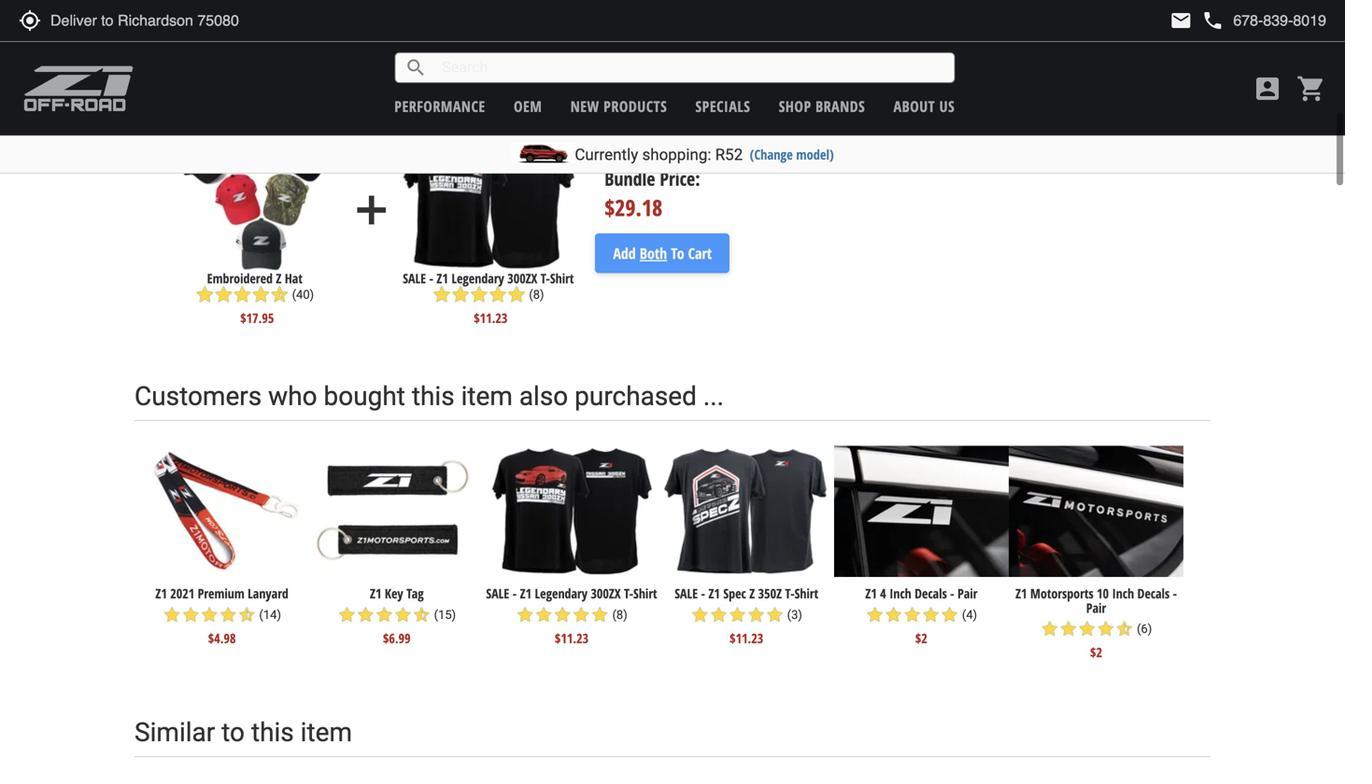 Task type: describe. For each thing, give the bounding box(es) containing it.
350z
[[758, 585, 782, 603]]

shopping_cart
[[1297, 74, 1327, 104]]

lanyard
[[248, 585, 289, 603]]

oem link
[[514, 96, 542, 116]]

new products
[[571, 96, 667, 116]]

star_half inside z1 motorsports 10 inch decals - pair star star star star star_half (6) $2
[[1116, 620, 1134, 639]]

new products link
[[571, 96, 667, 116]]

$2 inside z1 motorsports 10 inch decals - pair star star star star star_half (6) $2
[[1091, 644, 1103, 662]]

(change model) link
[[750, 145, 834, 164]]

r52
[[716, 145, 743, 164]]

z1 inside z1 motorsports 10 inch decals - pair star star star star star_half (6) $2
[[1016, 585, 1028, 603]]

account_box
[[1253, 74, 1283, 104]]

premium
[[198, 585, 245, 603]]

z1 inside z1 2021 premium lanyard star star star star star_half (14) $4.98
[[155, 585, 167, 603]]

frequently bought together
[[135, 29, 455, 60]]

add
[[613, 243, 636, 263]]

to
[[222, 718, 245, 748]]

customers
[[135, 381, 262, 412]]

(40)
[[292, 288, 314, 302]]

similar to this item
[[135, 718, 352, 748]]

embroidered z hat star star star star star_half (40) $17.95
[[196, 269, 314, 327]]

t- inside sale - z1 spec z 350z t-shirt star star star star star (3) $11.23
[[785, 585, 795, 603]]

tag
[[407, 585, 424, 603]]

sale - z1 spec z 350z t-shirt star star star star star (3) $11.23
[[675, 585, 819, 647]]

performance
[[395, 96, 486, 116]]

performance link
[[395, 96, 486, 116]]

motorsports
[[1031, 585, 1094, 603]]

add
[[348, 187, 395, 233]]

inch inside z1 motorsports 10 inch decals - pair star star star star star_half (6) $2
[[1113, 585, 1135, 603]]

1 vertical spatial item
[[301, 718, 352, 748]]

bundle price: $29.18
[[605, 166, 701, 223]]

currently
[[575, 145, 638, 164]]

300zx for star_half
[[591, 585, 621, 603]]

sale - z1 legendary 300zx t-shirt star star star star star (8) $11.23 for star_half
[[486, 585, 657, 647]]

sale - z1 legendary 300zx t-shirt star star star star star (8) $11.23 for (40)
[[403, 269, 574, 327]]

purchased
[[575, 381, 697, 412]]

z1 2021 premium lanyard star star star star star_half (14) $4.98
[[155, 585, 289, 647]]

also
[[519, 381, 568, 412]]

z1 motorsports logo image
[[23, 65, 134, 112]]

model)
[[797, 145, 834, 164]]

star_half inside z1 2021 premium lanyard star star star star star_half (14) $4.98
[[238, 606, 256, 625]]

pair inside z1 4 inch decals - pair star star star star star (4) $2
[[958, 585, 978, 603]]

t- for (40)
[[541, 269, 550, 287]]

both
[[640, 243, 667, 263]]

2021
[[170, 585, 195, 603]]

$6.99
[[383, 630, 411, 647]]

oem
[[514, 96, 542, 116]]

(6)
[[1137, 623, 1153, 637]]

0 vertical spatial this
[[412, 381, 455, 412]]

add both to cart
[[613, 243, 712, 263]]

shopping_cart link
[[1292, 74, 1327, 104]]

z1 inside sale - z1 spec z 350z t-shirt star star star star star (3) $11.23
[[709, 585, 720, 603]]

price:
[[660, 166, 701, 192]]

account_box link
[[1248, 74, 1288, 104]]

my_location
[[19, 9, 41, 32]]

together
[[352, 29, 455, 60]]

key
[[385, 585, 403, 603]]

decals inside z1 4 inch decals - pair star star star star star (4) $2
[[915, 585, 947, 603]]



Task type: vqa. For each thing, say whether or not it's contained in the screenshot.
Zino to the middle
no



Task type: locate. For each thing, give the bounding box(es) containing it.
0 vertical spatial item
[[461, 381, 513, 412]]

hat
[[285, 269, 303, 287]]

bundle
[[605, 166, 656, 192]]

1 vertical spatial sale - z1 legendary 300zx t-shirt star star star star star (8) $11.23
[[486, 585, 657, 647]]

0 horizontal spatial t-
[[541, 269, 550, 287]]

inch right 4
[[890, 585, 912, 603]]

mail phone
[[1170, 9, 1225, 32]]

shirt for star_half
[[634, 585, 657, 603]]

inch inside z1 4 inch decals - pair star star star star star (4) $2
[[890, 585, 912, 603]]

1 vertical spatial (8)
[[613, 608, 628, 622]]

1 horizontal spatial inch
[[1113, 585, 1135, 603]]

frequently
[[135, 29, 256, 60]]

star_half left "(14)"
[[238, 606, 256, 625]]

$11.23 for (40)
[[474, 309, 508, 327]]

z1 inside z1 4 inch decals - pair star star star star star (4) $2
[[866, 585, 877, 603]]

this
[[412, 381, 455, 412], [251, 718, 294, 748]]

0 horizontal spatial inch
[[890, 585, 912, 603]]

1 horizontal spatial $2
[[1091, 644, 1103, 662]]

$29.18
[[605, 193, 663, 223]]

legendary
[[452, 269, 504, 287], [535, 585, 588, 603]]

z left hat
[[276, 269, 282, 287]]

1 horizontal spatial decals
[[1138, 585, 1170, 603]]

star_half inside embroidered z hat star star star star star_half (40) $17.95
[[270, 286, 289, 304]]

1 horizontal spatial shirt
[[634, 585, 657, 603]]

$11.23
[[474, 309, 508, 327], [555, 630, 589, 647], [730, 630, 764, 647]]

1 horizontal spatial (8)
[[613, 608, 628, 622]]

this right bought
[[412, 381, 455, 412]]

similar
[[135, 718, 215, 748]]

0 horizontal spatial decals
[[915, 585, 947, 603]]

phone
[[1202, 9, 1225, 32]]

-
[[429, 269, 434, 287], [513, 585, 517, 603], [701, 585, 706, 603], [951, 585, 955, 603], [1173, 585, 1178, 603]]

1 horizontal spatial this
[[412, 381, 455, 412]]

1 decals from the left
[[915, 585, 947, 603]]

- inside sale - z1 spec z 350z t-shirt star star star star star (3) $11.23
[[701, 585, 706, 603]]

search
[[405, 57, 427, 79]]

star
[[196, 286, 214, 304], [214, 286, 233, 304], [233, 286, 252, 304], [252, 286, 270, 304], [433, 286, 451, 304], [451, 286, 470, 304], [470, 286, 489, 304], [489, 286, 507, 304], [507, 286, 526, 304], [163, 606, 181, 625], [181, 606, 200, 625], [200, 606, 219, 625], [219, 606, 238, 625], [338, 606, 356, 625], [356, 606, 375, 625], [375, 606, 394, 625], [394, 606, 412, 625], [516, 606, 535, 625], [535, 606, 553, 625], [553, 606, 572, 625], [572, 606, 591, 625], [591, 606, 610, 625], [691, 606, 710, 625], [710, 606, 728, 625], [728, 606, 747, 625], [747, 606, 766, 625], [766, 606, 784, 625], [866, 606, 885, 625], [885, 606, 903, 625], [903, 606, 922, 625], [922, 606, 941, 625], [941, 606, 959, 625], [1041, 620, 1060, 639], [1060, 620, 1078, 639], [1078, 620, 1097, 639], [1097, 620, 1116, 639]]

(8) for star_half
[[613, 608, 628, 622]]

this right to
[[251, 718, 294, 748]]

item left the also
[[461, 381, 513, 412]]

0 horizontal spatial z
[[276, 269, 282, 287]]

1 horizontal spatial legendary
[[535, 585, 588, 603]]

z1 4 inch decals - pair star star star star star (4) $2
[[866, 585, 978, 647]]

2 horizontal spatial shirt
[[795, 585, 819, 603]]

0 horizontal spatial item
[[301, 718, 352, 748]]

legendary for (40)
[[452, 269, 504, 287]]

star_half left (6)
[[1116, 620, 1134, 639]]

1 vertical spatial this
[[251, 718, 294, 748]]

1 vertical spatial legendary
[[535, 585, 588, 603]]

shirt
[[550, 269, 574, 287], [634, 585, 657, 603], [795, 585, 819, 603]]

1 horizontal spatial pair
[[1087, 599, 1107, 617]]

$11.23 for star_half
[[555, 630, 589, 647]]

0 horizontal spatial pair
[[958, 585, 978, 603]]

(4)
[[962, 608, 978, 622]]

embroidered
[[207, 269, 273, 287]]

0 horizontal spatial $2
[[916, 630, 928, 647]]

$2
[[916, 630, 928, 647], [1091, 644, 1103, 662]]

0 horizontal spatial 300zx
[[508, 269, 538, 287]]

(8) for (40)
[[529, 288, 544, 302]]

sale for star_half
[[486, 585, 510, 603]]

1 horizontal spatial $11.23
[[555, 630, 589, 647]]

mail
[[1170, 9, 1193, 32]]

sale
[[403, 269, 426, 287], [486, 585, 510, 603], [675, 585, 698, 603]]

item
[[461, 381, 513, 412], [301, 718, 352, 748]]

specials link
[[696, 96, 751, 116]]

pair inside z1 motorsports 10 inch decals - pair star star star star star_half (6) $2
[[1087, 599, 1107, 617]]

1 vertical spatial z
[[750, 585, 755, 603]]

4
[[881, 585, 887, 603]]

about
[[894, 96, 936, 116]]

z1 key tag star star star star star_half (15) $6.99
[[338, 585, 456, 647]]

t-
[[541, 269, 550, 287], [624, 585, 634, 603], [785, 585, 795, 603]]

0 horizontal spatial legendary
[[452, 269, 504, 287]]

new
[[571, 96, 600, 116]]

star_half inside "z1 key tag star star star star star_half (15) $6.99"
[[412, 606, 431, 625]]

$2 inside z1 4 inch decals - pair star star star star star (4) $2
[[916, 630, 928, 647]]

0 horizontal spatial (8)
[[529, 288, 544, 302]]

who
[[268, 381, 317, 412]]

1 vertical spatial 300zx
[[591, 585, 621, 603]]

0 vertical spatial legendary
[[452, 269, 504, 287]]

2 horizontal spatial $11.23
[[730, 630, 764, 647]]

legendary for star_half
[[535, 585, 588, 603]]

decals inside z1 motorsports 10 inch decals - pair star star star star star_half (6) $2
[[1138, 585, 1170, 603]]

shopping:
[[642, 145, 712, 164]]

0 horizontal spatial $11.23
[[474, 309, 508, 327]]

z inside sale - z1 spec z 350z t-shirt star star star star star (3) $11.23
[[750, 585, 755, 603]]

z1
[[437, 269, 448, 287], [155, 585, 167, 603], [370, 585, 382, 603], [520, 585, 532, 603], [709, 585, 720, 603], [866, 585, 877, 603], [1016, 585, 1028, 603]]

(15)
[[434, 608, 456, 622]]

$11.23 inside sale - z1 spec z 350z t-shirt star star star star star (3) $11.23
[[730, 630, 764, 647]]

1 horizontal spatial t-
[[624, 585, 634, 603]]

mail link
[[1170, 9, 1193, 32]]

to
[[671, 243, 685, 263]]

(change
[[750, 145, 793, 164]]

Search search field
[[427, 53, 954, 82]]

300zx for (40)
[[508, 269, 538, 287]]

0 vertical spatial 300zx
[[508, 269, 538, 287]]

bought
[[263, 29, 346, 60]]

sale for (40)
[[403, 269, 426, 287]]

star_half down tag
[[412, 606, 431, 625]]

z
[[276, 269, 282, 287], [750, 585, 755, 603]]

1 horizontal spatial item
[[461, 381, 513, 412]]

shop brands link
[[779, 96, 866, 116]]

- inside z1 motorsports 10 inch decals - pair star star star star star_half (6) $2
[[1173, 585, 1178, 603]]

1 inch from the left
[[890, 585, 912, 603]]

0 vertical spatial (8)
[[529, 288, 544, 302]]

1 horizontal spatial 300zx
[[591, 585, 621, 603]]

products
[[604, 96, 667, 116]]

shop
[[779, 96, 812, 116]]

decals right 4
[[915, 585, 947, 603]]

sale inside sale - z1 spec z 350z t-shirt star star star star star (3) $11.23
[[675, 585, 698, 603]]

decals
[[915, 585, 947, 603], [1138, 585, 1170, 603]]

10
[[1097, 585, 1109, 603]]

cart
[[688, 243, 712, 263]]

z1 motorsports 10 inch decals - pair star star star star star_half (6) $2
[[1016, 585, 1178, 662]]

currently shopping: r52 (change model)
[[575, 145, 834, 164]]

z inside embroidered z hat star star star star star_half (40) $17.95
[[276, 269, 282, 287]]

2 horizontal spatial sale
[[675, 585, 698, 603]]

z right spec
[[750, 585, 755, 603]]

item right to
[[301, 718, 352, 748]]

$17.95
[[240, 309, 274, 327]]

- inside z1 4 inch decals - pair star star star star star (4) $2
[[951, 585, 955, 603]]

phone link
[[1202, 9, 1327, 32]]

star_half
[[270, 286, 289, 304], [238, 606, 256, 625], [412, 606, 431, 625], [1116, 620, 1134, 639]]

about us
[[894, 96, 955, 116]]

(14)
[[259, 608, 281, 622]]

...
[[704, 381, 724, 412]]

shirt inside sale - z1 spec z 350z t-shirt star star star star star (3) $11.23
[[795, 585, 819, 603]]

specials
[[696, 96, 751, 116]]

0 horizontal spatial this
[[251, 718, 294, 748]]

1 horizontal spatial sale
[[486, 585, 510, 603]]

decals up (6)
[[1138, 585, 1170, 603]]

0 vertical spatial z
[[276, 269, 282, 287]]

inch right 10
[[1113, 585, 1135, 603]]

t- for star_half
[[624, 585, 634, 603]]

$4.98
[[208, 630, 236, 647]]

2 inch from the left
[[1113, 585, 1135, 603]]

300zx
[[508, 269, 538, 287], [591, 585, 621, 603]]

2 decals from the left
[[1138, 585, 1170, 603]]

(3)
[[787, 608, 803, 622]]

0 horizontal spatial sale
[[403, 269, 426, 287]]

shirt for (40)
[[550, 269, 574, 287]]

(8)
[[529, 288, 544, 302], [613, 608, 628, 622]]

1 horizontal spatial z
[[750, 585, 755, 603]]

us
[[940, 96, 955, 116]]

customers who bought this item also purchased ...
[[135, 381, 724, 412]]

sale - z1 legendary 300zx t-shirt star star star star star (8) $11.23
[[403, 269, 574, 327], [486, 585, 657, 647]]

pair
[[958, 585, 978, 603], [1087, 599, 1107, 617]]

2 horizontal spatial t-
[[785, 585, 795, 603]]

star_half left (40)
[[270, 286, 289, 304]]

0 horizontal spatial shirt
[[550, 269, 574, 287]]

about us link
[[894, 96, 955, 116]]

bought
[[324, 381, 405, 412]]

shop brands
[[779, 96, 866, 116]]

spec
[[724, 585, 746, 603]]

z1 inside "z1 key tag star star star star star_half (15) $6.99"
[[370, 585, 382, 603]]

brands
[[816, 96, 866, 116]]

0 vertical spatial sale - z1 legendary 300zx t-shirt star star star star star (8) $11.23
[[403, 269, 574, 327]]



